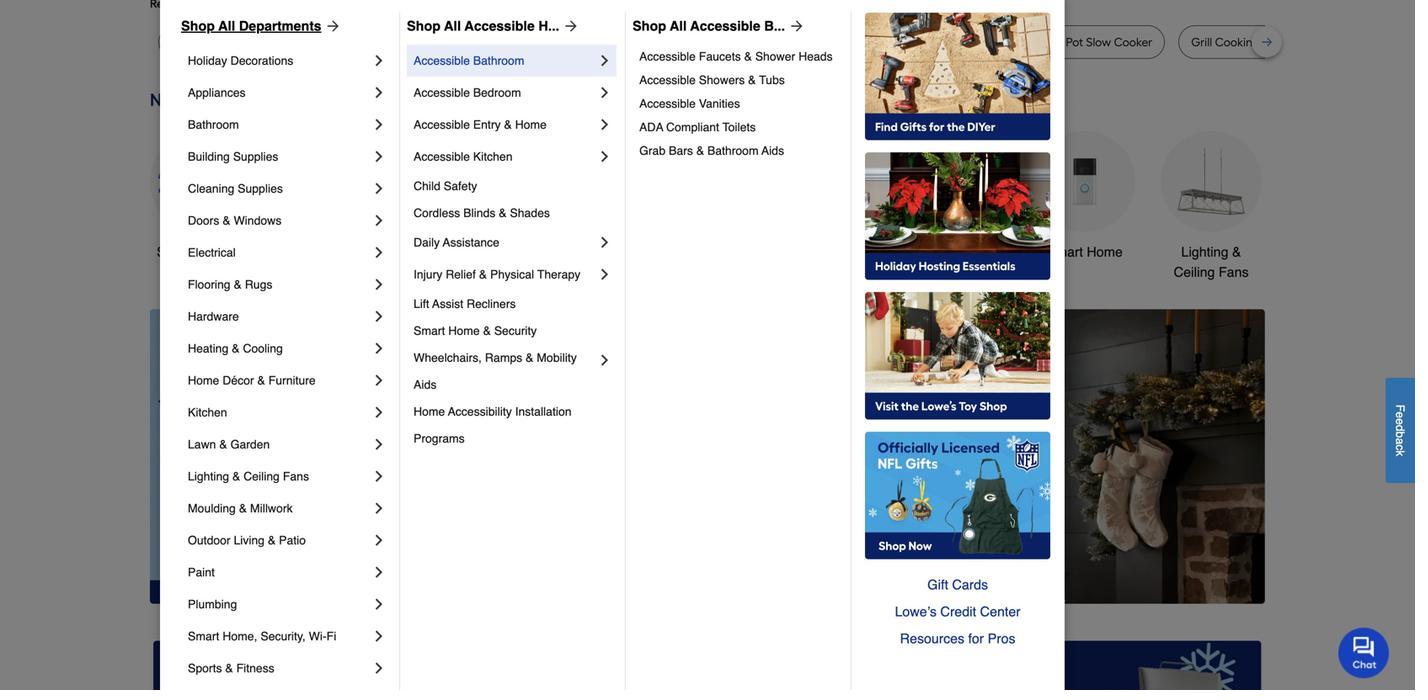 Task type: locate. For each thing, give the bounding box(es) containing it.
all inside shop all accessible b... link
[[670, 18, 687, 34]]

shop up holiday
[[181, 18, 215, 34]]

countertop
[[565, 35, 627, 49]]

accessible for accessible kitchen
[[414, 150, 470, 163]]

tools up relief
[[437, 244, 469, 260]]

accessible down accessible bathroom
[[414, 86, 470, 99]]

0 horizontal spatial tools
[[437, 244, 469, 260]]

arrow right image for shop all accessible h...
[[559, 18, 580, 35]]

1 horizontal spatial crock
[[1032, 35, 1063, 49]]

1 horizontal spatial kitchen
[[473, 150, 513, 163]]

cleaning supplies
[[188, 182, 283, 195]]

decorations inside christmas decorations link
[[544, 264, 616, 280]]

chevron right image
[[371, 52, 387, 69], [371, 84, 387, 101], [596, 84, 613, 101], [371, 116, 387, 133], [371, 180, 387, 197], [371, 212, 387, 229], [596, 266, 613, 283], [371, 276, 387, 293], [371, 308, 387, 325], [371, 372, 387, 389], [371, 404, 387, 421], [371, 436, 387, 453], [371, 468, 387, 485], [371, 532, 387, 549], [371, 628, 387, 645]]

outdoor inside outdoor tools & equipment
[[784, 244, 833, 260]]

1 horizontal spatial smart
[[414, 324, 445, 338]]

2 vertical spatial smart
[[188, 630, 219, 644]]

cordless blinds & shades link
[[414, 200, 613, 227]]

1 horizontal spatial shop
[[407, 18, 441, 34]]

1 horizontal spatial lighting & ceiling fans
[[1174, 244, 1249, 280]]

1 shop from the left
[[181, 18, 215, 34]]

ceiling
[[1174, 264, 1215, 280], [244, 470, 280, 484]]

pros
[[988, 631, 1015, 647]]

holiday decorations link
[[188, 45, 371, 77]]

1 horizontal spatial decorations
[[544, 264, 616, 280]]

tools up equipment
[[836, 244, 868, 260]]

3 shop from the left
[[633, 18, 666, 34]]

accessible bathroom
[[414, 54, 524, 67]]

1 horizontal spatial arrow right image
[[785, 18, 805, 35]]

showers
[[699, 73, 745, 87]]

1 vertical spatial outdoor
[[188, 534, 230, 548]]

recliners
[[467, 297, 516, 311]]

0 vertical spatial lighting & ceiling fans link
[[1161, 131, 1262, 283]]

4 pot from the left
[[1066, 35, 1083, 49]]

microwave
[[504, 35, 562, 49]]

plumbing link
[[188, 589, 371, 621]]

accessible up accessible bathroom link
[[465, 18, 535, 34]]

cooker left grill
[[1114, 35, 1153, 49]]

scroll to item #5 image
[[936, 574, 977, 581]]

h...
[[538, 18, 559, 34]]

accessible inside accessible kitchen link
[[414, 150, 470, 163]]

crock right instant pot
[[1032, 35, 1063, 49]]

kitchen down the "entry"
[[473, 150, 513, 163]]

accessible down recommended searches for you heading
[[690, 18, 760, 34]]

1 horizontal spatial fans
[[1219, 264, 1249, 280]]

lowe's credit center link
[[865, 599, 1050, 626]]

christmas decorations link
[[529, 131, 630, 283]]

lighting & ceiling fans
[[1174, 244, 1249, 280], [188, 470, 309, 484]]

all down recommended searches for you heading
[[670, 18, 687, 34]]

1 vertical spatial lighting & ceiling fans link
[[188, 461, 371, 493]]

chevron right image for accessible bedroom
[[596, 84, 613, 101]]

aids down ada compliant toilets link on the top of the page
[[762, 144, 784, 158]]

accessible showers & tubs link
[[639, 68, 839, 92]]

accessible inside accessible bedroom link
[[414, 86, 470, 99]]

visit the lowe's toy shop. image
[[865, 292, 1050, 420]]

1 vertical spatial decorations
[[544, 264, 616, 280]]

1 vertical spatial aids
[[414, 378, 437, 392]]

accessible vanities
[[639, 97, 740, 110]]

75 percent off all artificial christmas trees, holiday lights and more. image
[[449, 310, 1265, 604]]

accessibility
[[448, 405, 512, 419]]

chevron right image
[[596, 52, 613, 69], [596, 116, 613, 133], [371, 148, 387, 165], [596, 148, 613, 165], [596, 234, 613, 251], [371, 244, 387, 261], [371, 340, 387, 357], [596, 352, 613, 369], [371, 500, 387, 517], [371, 564, 387, 581], [371, 596, 387, 613], [371, 660, 387, 677]]

accessible kitchen
[[414, 150, 513, 163]]

0 horizontal spatial smart
[[188, 630, 219, 644]]

0 vertical spatial decorations
[[230, 54, 293, 67]]

accessible entry & home
[[414, 118, 547, 131]]

accessible inside accessible bathroom link
[[414, 54, 470, 67]]

0 vertical spatial supplies
[[233, 150, 278, 163]]

supplies
[[233, 150, 278, 163], [238, 182, 283, 195]]

smart home
[[1047, 244, 1123, 260]]

outdoor for outdoor tools & equipment
[[784, 244, 833, 260]]

accessible vanities link
[[639, 92, 839, 115]]

smart for smart home, security, wi-fi
[[188, 630, 219, 644]]

plumbing
[[188, 598, 237, 612]]

assistance
[[443, 236, 499, 249]]

fi
[[327, 630, 336, 644]]

find gifts for the diyer. image
[[865, 13, 1050, 141]]

2 shop from the left
[[407, 18, 441, 34]]

shop up triple slow cooker
[[407, 18, 441, 34]]

k
[[1394, 451, 1407, 457]]

cooking
[[832, 35, 877, 49], [1215, 35, 1260, 49]]

1 horizontal spatial slow
[[1086, 35, 1111, 49]]

paint link
[[188, 557, 371, 589]]

chevron right image for accessible bathroom
[[596, 52, 613, 69]]

0 horizontal spatial crock
[[778, 35, 809, 49]]

b...
[[764, 18, 785, 34]]

2 e from the top
[[1394, 419, 1407, 425]]

0 horizontal spatial lighting
[[188, 470, 229, 484]]

1 cooker from the left
[[426, 35, 465, 49]]

1 vertical spatial fans
[[283, 470, 309, 484]]

e up b on the bottom of the page
[[1394, 419, 1407, 425]]

0 vertical spatial outdoor
[[784, 244, 833, 260]]

2 horizontal spatial shop
[[633, 18, 666, 34]]

moulding & millwork link
[[188, 493, 371, 525]]

child
[[414, 179, 440, 193]]

0 horizontal spatial lighting & ceiling fans
[[188, 470, 309, 484]]

pot
[[812, 35, 829, 49], [880, 35, 897, 49], [976, 35, 993, 49], [1066, 35, 1083, 49]]

e up d
[[1394, 412, 1407, 419]]

0 horizontal spatial slow
[[399, 35, 424, 49]]

all inside the shop all departments link
[[218, 18, 235, 34]]

accessible up "accessible showers & tubs"
[[639, 50, 696, 63]]

accessible for accessible showers & tubs
[[639, 73, 696, 87]]

home inside home accessibility installation programs
[[414, 405, 445, 419]]

crock for crock pot cooking pot
[[778, 35, 809, 49]]

crock for crock pot slow cooker
[[1032, 35, 1063, 49]]

1 horizontal spatial tools
[[836, 244, 868, 260]]

shades
[[510, 206, 550, 220]]

chevron right image for hardware
[[371, 308, 387, 325]]

chevron right image for cleaning supplies
[[371, 180, 387, 197]]

home accessibility installation programs
[[414, 405, 575, 446]]

arrow right image inside shop all accessible h... link
[[559, 18, 580, 35]]

accessible inside accessible showers & tubs link
[[639, 73, 696, 87]]

outdoor up equipment
[[784, 244, 833, 260]]

0 horizontal spatial kitchen
[[188, 406, 227, 420]]

shop down recommended searches for you heading
[[633, 18, 666, 34]]

supplies up cleaning supplies
[[233, 150, 278, 163]]

0 vertical spatial aids
[[762, 144, 784, 158]]

& inside wheelchairs, ramps & mobility aids
[[526, 351, 534, 365]]

new deals every day during 25 days of deals image
[[150, 86, 1265, 114]]

arrow right image
[[321, 18, 342, 35]]

accessible inside accessible vanities link
[[639, 97, 696, 110]]

home décor & furniture
[[188, 374, 316, 387]]

pot for instant pot
[[976, 35, 993, 49]]

fans
[[1219, 264, 1249, 280], [283, 470, 309, 484]]

all inside shop all deals link
[[192, 244, 206, 260]]

all up holiday decorations
[[218, 18, 235, 34]]

0 horizontal spatial ceiling
[[244, 470, 280, 484]]

arrow right image inside shop all accessible b... link
[[785, 18, 805, 35]]

smart inside 'link'
[[188, 630, 219, 644]]

chevron right image for bathroom
[[371, 116, 387, 133]]

shop these last-minute gifts. $99 or less. quantities are limited and won't last. image
[[150, 310, 422, 604]]

1 vertical spatial lighting & ceiling fans
[[188, 470, 309, 484]]

0 vertical spatial lighting
[[1181, 244, 1229, 260]]

0 horizontal spatial arrow right image
[[559, 18, 580, 35]]

fitness
[[236, 662, 274, 676]]

1 vertical spatial supplies
[[238, 182, 283, 195]]

hardware link
[[188, 301, 371, 333]]

3 pot from the left
[[976, 35, 993, 49]]

kitchen up lawn
[[188, 406, 227, 420]]

wheelchairs, ramps & mobility aids link
[[414, 345, 596, 398]]

aids inside wheelchairs, ramps & mobility aids
[[414, 378, 437, 392]]

all right the shop
[[192, 244, 206, 260]]

ada
[[639, 120, 663, 134]]

1 tools from the left
[[437, 244, 469, 260]]

1 horizontal spatial outdoor
[[784, 244, 833, 260]]

1 horizontal spatial ceiling
[[1174, 264, 1215, 280]]

supplies for cleaning supplies
[[238, 182, 283, 195]]

ada compliant toilets link
[[639, 115, 839, 139]]

1 vertical spatial ceiling
[[244, 470, 280, 484]]

chevron right image for doors & windows
[[371, 212, 387, 229]]

home accessibility installation programs link
[[414, 398, 613, 452]]

programs
[[414, 432, 465, 446]]

0 horizontal spatial aids
[[414, 378, 437, 392]]

1 pot from the left
[[812, 35, 829, 49]]

building supplies
[[188, 150, 278, 163]]

scroll to item #2 image
[[812, 574, 852, 581]]

daily assistance
[[414, 236, 499, 249]]

cooking up heads
[[832, 35, 877, 49]]

grill cooking grate & warming rack
[[1191, 35, 1387, 49]]

chevron right image for kitchen
[[371, 404, 387, 421]]

0 vertical spatial fans
[[1219, 264, 1249, 280]]

& inside outdoor tools & equipment
[[871, 244, 880, 260]]

1 vertical spatial kitchen
[[188, 406, 227, 420]]

accessible down triple slow cooker
[[414, 54, 470, 67]]

accessible up accessible vanities
[[639, 73, 696, 87]]

instant pot
[[936, 35, 993, 49]]

recommended searches for you heading
[[150, 0, 1265, 12]]

decorations down christmas
[[544, 264, 616, 280]]

vanities
[[699, 97, 740, 110]]

smart for smart home
[[1047, 244, 1083, 260]]

tools inside outdoor tools & equipment
[[836, 244, 868, 260]]

chevron right image for injury relief & physical therapy
[[596, 266, 613, 283]]

center
[[980, 604, 1021, 620]]

2 cooker from the left
[[1114, 35, 1153, 49]]

smart home, security, wi-fi
[[188, 630, 336, 644]]

accessible inside accessible faucets & shower heads "link"
[[639, 50, 696, 63]]

grab
[[639, 144, 666, 158]]

scroll to item #4 element
[[893, 572, 936, 582]]

decorations inside holiday decorations link
[[230, 54, 293, 67]]

cooker up accessible bathroom
[[426, 35, 465, 49]]

1 horizontal spatial aids
[[762, 144, 784, 158]]

0 vertical spatial smart
[[1047, 244, 1083, 260]]

bars
[[669, 144, 693, 158]]

crock pot cooking pot
[[778, 35, 897, 49]]

chevron right image for lighting & ceiling fans
[[371, 468, 387, 485]]

outdoor
[[784, 244, 833, 260], [188, 534, 230, 548]]

bathroom
[[473, 54, 524, 67], [188, 118, 239, 131], [708, 144, 759, 158], [929, 244, 988, 260]]

aids for grab bars & bathroom aids
[[762, 144, 784, 158]]

accessible for accessible entry & home
[[414, 118, 470, 131]]

2 crock from the left
[[1032, 35, 1063, 49]]

crock
[[778, 35, 809, 49], [1032, 35, 1063, 49]]

1 horizontal spatial cooking
[[1215, 35, 1260, 49]]

1 crock from the left
[[778, 35, 809, 49]]

tools link
[[403, 131, 504, 262]]

home
[[515, 118, 547, 131], [1087, 244, 1123, 260], [448, 324, 480, 338], [188, 374, 219, 387], [414, 405, 445, 419]]

accessible up accessible kitchen
[[414, 118, 470, 131]]

chevron right image for flooring & rugs
[[371, 276, 387, 293]]

2 horizontal spatial smart
[[1047, 244, 1083, 260]]

accessible for accessible bathroom
[[414, 54, 470, 67]]

0 horizontal spatial outdoor
[[188, 534, 230, 548]]

chevron right image for holiday decorations
[[371, 52, 387, 69]]

christmas
[[549, 244, 610, 260]]

0 horizontal spatial cooker
[[426, 35, 465, 49]]

heads
[[799, 50, 833, 63]]

supplies up windows
[[238, 182, 283, 195]]

kitchen inside kitchen link
[[188, 406, 227, 420]]

decorations for christmas
[[544, 264, 616, 280]]

1 horizontal spatial cooker
[[1114, 35, 1153, 49]]

accessible up "child safety"
[[414, 150, 470, 163]]

cleaning
[[188, 182, 234, 195]]

0 horizontal spatial cooking
[[832, 35, 877, 49]]

0 horizontal spatial lighting & ceiling fans link
[[188, 461, 371, 493]]

wheelchairs, ramps & mobility aids
[[414, 351, 580, 392]]

2 cooking from the left
[[1215, 35, 1260, 49]]

flooring
[[188, 278, 230, 291]]

decorations down the shop all departments link
[[230, 54, 293, 67]]

supplies for building supplies
[[233, 150, 278, 163]]

0 vertical spatial kitchen
[[473, 150, 513, 163]]

accessible
[[465, 18, 535, 34], [690, 18, 760, 34], [639, 50, 696, 63], [414, 54, 470, 67], [639, 73, 696, 87], [414, 86, 470, 99], [639, 97, 696, 110], [414, 118, 470, 131], [414, 150, 470, 163]]

0 vertical spatial ceiling
[[1174, 264, 1215, 280]]

crock up shower
[[778, 35, 809, 49]]

0 horizontal spatial shop
[[181, 18, 215, 34]]

outdoor down moulding
[[188, 534, 230, 548]]

smart home & security link
[[414, 318, 613, 345]]

chevron right image for accessible kitchen
[[596, 148, 613, 165]]

all for shop all departments
[[218, 18, 235, 34]]

1 horizontal spatial lighting
[[1181, 244, 1229, 260]]

0 horizontal spatial decorations
[[230, 54, 293, 67]]

hardware
[[188, 310, 239, 323]]

resources for pros link
[[865, 626, 1050, 653]]

ceiling inside lighting & ceiling fans
[[1174, 264, 1215, 280]]

aids down "wheelchairs,"
[[414, 378, 437, 392]]

cooking right grill
[[1215, 35, 1260, 49]]

shop all accessible h... link
[[407, 16, 580, 36]]

building
[[188, 150, 230, 163]]

rack
[[1361, 35, 1387, 49]]

sports & fitness link
[[188, 653, 371, 685]]

accessible kitchen link
[[414, 141, 596, 173]]

accessible up ada
[[639, 97, 696, 110]]

all inside shop all accessible h... link
[[444, 18, 461, 34]]

arrow right image
[[559, 18, 580, 35], [785, 18, 805, 35], [1234, 457, 1251, 474]]

get up to 2 free select tools or batteries when you buy 1 with select purchases. image
[[153, 641, 505, 691]]

pot for crock pot cooking pot
[[812, 35, 829, 49]]

installation
[[515, 405, 572, 419]]

all up accessible bathroom
[[444, 18, 461, 34]]

2 tools from the left
[[836, 244, 868, 260]]

1 vertical spatial smart
[[414, 324, 445, 338]]

1 cooking from the left
[[832, 35, 877, 49]]

shop for shop all accessible b...
[[633, 18, 666, 34]]



Task type: vqa. For each thing, say whether or not it's contained in the screenshot.
the Accessible Faucets & Shower Heads
yes



Task type: describe. For each thing, give the bounding box(es) containing it.
lowe's credit center
[[895, 604, 1021, 620]]

shop all deals
[[157, 244, 244, 260]]

fans inside lighting & ceiling fans
[[1219, 264, 1249, 280]]

chevron right image for building supplies
[[371, 148, 387, 165]]

outdoor tools & equipment
[[784, 244, 880, 280]]

grate
[[1263, 35, 1294, 49]]

shop all departments link
[[181, 16, 342, 36]]

gift
[[927, 577, 948, 593]]

up to 35 percent off select small appliances. image
[[532, 641, 883, 691]]

injury
[[414, 268, 442, 281]]

chevron right image for electrical
[[371, 244, 387, 261]]

chevron right image for sports & fitness
[[371, 660, 387, 677]]

kitchen link
[[188, 397, 371, 429]]

smart for smart home & security
[[414, 324, 445, 338]]

2 horizontal spatial arrow right image
[[1234, 457, 1251, 474]]

chevron right image for lawn & garden
[[371, 436, 387, 453]]

2 slow from the left
[[1086, 35, 1111, 49]]

shop for shop all accessible h...
[[407, 18, 441, 34]]

lowe's
[[895, 604, 937, 620]]

officially licensed n f l gifts. shop now. image
[[865, 432, 1050, 560]]

decorations for holiday
[[230, 54, 293, 67]]

2 pot from the left
[[880, 35, 897, 49]]

aids for wheelchairs, ramps & mobility aids
[[414, 378, 437, 392]]

cooling
[[243, 342, 283, 355]]

1 slow from the left
[[399, 35, 424, 49]]

mobility
[[537, 351, 577, 365]]

chevron right image for home décor & furniture
[[371, 372, 387, 389]]

accessible faucets & shower heads link
[[639, 45, 839, 68]]

triple slow cooker
[[367, 35, 465, 49]]

child safety
[[414, 179, 477, 193]]

c
[[1394, 445, 1407, 451]]

therapy
[[537, 268, 581, 281]]

accessible showers & tubs
[[639, 73, 785, 87]]

equipment
[[800, 264, 864, 280]]

appliances link
[[188, 77, 371, 109]]

shop
[[157, 244, 188, 260]]

f
[[1394, 405, 1407, 412]]

millwork
[[250, 502, 293, 516]]

chevron right image for wheelchairs, ramps & mobility aids
[[596, 352, 613, 369]]

chevron right image for daily assistance
[[596, 234, 613, 251]]

smart home link
[[1034, 131, 1136, 262]]

grab bars & bathroom aids
[[639, 144, 784, 158]]

compliant
[[666, 120, 719, 134]]

gift cards
[[927, 577, 988, 593]]

assist
[[432, 297, 463, 311]]

paint
[[188, 566, 215, 580]]

accessible inside shop all accessible b... link
[[690, 18, 760, 34]]

injury relief & physical therapy
[[414, 268, 581, 281]]

lawn & garden
[[188, 438, 270, 452]]

all for shop all accessible b...
[[670, 18, 687, 34]]

all for shop all accessible h...
[[444, 18, 461, 34]]

accessible for accessible bedroom
[[414, 86, 470, 99]]

security,
[[261, 630, 306, 644]]

bedroom
[[473, 86, 521, 99]]

chevron right image for heating & cooling
[[371, 340, 387, 357]]

heating & cooling
[[188, 342, 283, 355]]

holiday
[[188, 54, 227, 67]]

smart home & security
[[414, 324, 537, 338]]

grab bars & bathroom aids link
[[639, 139, 839, 163]]

& inside 'link'
[[223, 214, 230, 227]]

chevron right image for plumbing
[[371, 596, 387, 613]]

outdoor living & patio
[[188, 534, 306, 548]]

doors
[[188, 214, 219, 227]]

garden
[[230, 438, 270, 452]]

all for shop all deals
[[192, 244, 206, 260]]

accessible inside shop all accessible h... link
[[465, 18, 535, 34]]

entry
[[473, 118, 501, 131]]

physical
[[490, 268, 534, 281]]

resources for pros
[[900, 631, 1015, 647]]

doors & windows link
[[188, 205, 371, 237]]

accessible for accessible faucets & shower heads
[[639, 50, 696, 63]]

pot for crock pot slow cooker
[[1066, 35, 1083, 49]]

security
[[494, 324, 537, 338]]

shop all deals link
[[150, 131, 251, 262]]

appliances
[[188, 86, 246, 99]]

& inside "link"
[[744, 50, 752, 63]]

sports & fitness
[[188, 662, 274, 676]]

1 vertical spatial lighting
[[188, 470, 229, 484]]

arrow right image for shop all accessible b...
[[785, 18, 805, 35]]

lighting inside lighting & ceiling fans
[[1181, 244, 1229, 260]]

1 horizontal spatial lighting & ceiling fans link
[[1161, 131, 1262, 283]]

flooring & rugs link
[[188, 269, 371, 301]]

shower
[[755, 50, 795, 63]]

cordless blinds & shades
[[414, 206, 550, 220]]

kitchen inside accessible kitchen link
[[473, 150, 513, 163]]

1 e from the top
[[1394, 412, 1407, 419]]

0 vertical spatial lighting & ceiling fans
[[1174, 244, 1249, 280]]

cordless
[[414, 206, 460, 220]]

& inside 'link'
[[239, 502, 247, 516]]

chat invite button image
[[1339, 628, 1390, 679]]

0 horizontal spatial fans
[[283, 470, 309, 484]]

toilets
[[723, 120, 756, 134]]

furniture
[[268, 374, 316, 387]]

chevron right image for appliances
[[371, 84, 387, 101]]

chevron right image for paint
[[371, 564, 387, 581]]

décor
[[223, 374, 254, 387]]

departments
[[239, 18, 321, 34]]

microwave countertop
[[504, 35, 627, 49]]

windows
[[234, 214, 282, 227]]

chevron right image for smart home, security, wi-fi
[[371, 628, 387, 645]]

accessible bedroom link
[[414, 77, 596, 109]]

ada compliant toilets
[[639, 120, 756, 134]]

heating & cooling link
[[188, 333, 371, 365]]

living
[[234, 534, 265, 548]]

0 horizontal spatial bathroom link
[[188, 109, 371, 141]]

deals
[[210, 244, 244, 260]]

& inside lighting & ceiling fans
[[1232, 244, 1241, 260]]

holiday decorations
[[188, 54, 293, 67]]

heating
[[188, 342, 229, 355]]

outdoor for outdoor living & patio
[[188, 534, 230, 548]]

chevron right image for outdoor living & patio
[[371, 532, 387, 549]]

electrical
[[188, 246, 236, 259]]

shop all accessible b... link
[[633, 16, 805, 36]]

shop all departments
[[181, 18, 321, 34]]

holiday hosting essentials. image
[[865, 152, 1050, 281]]

f e e d b a c k button
[[1386, 378, 1415, 484]]

gift cards link
[[865, 572, 1050, 599]]

daily
[[414, 236, 440, 249]]

up to 30 percent off select grills and accessories. image
[[910, 641, 1262, 691]]

shop for shop all departments
[[181, 18, 215, 34]]

1 horizontal spatial bathroom link
[[908, 131, 1009, 262]]

for
[[968, 631, 984, 647]]

child safety link
[[414, 173, 613, 200]]

accessible for accessible vanities
[[639, 97, 696, 110]]

chevron right image for accessible entry & home
[[596, 116, 613, 133]]

cards
[[952, 577, 988, 593]]

chevron right image for moulding & millwork
[[371, 500, 387, 517]]



